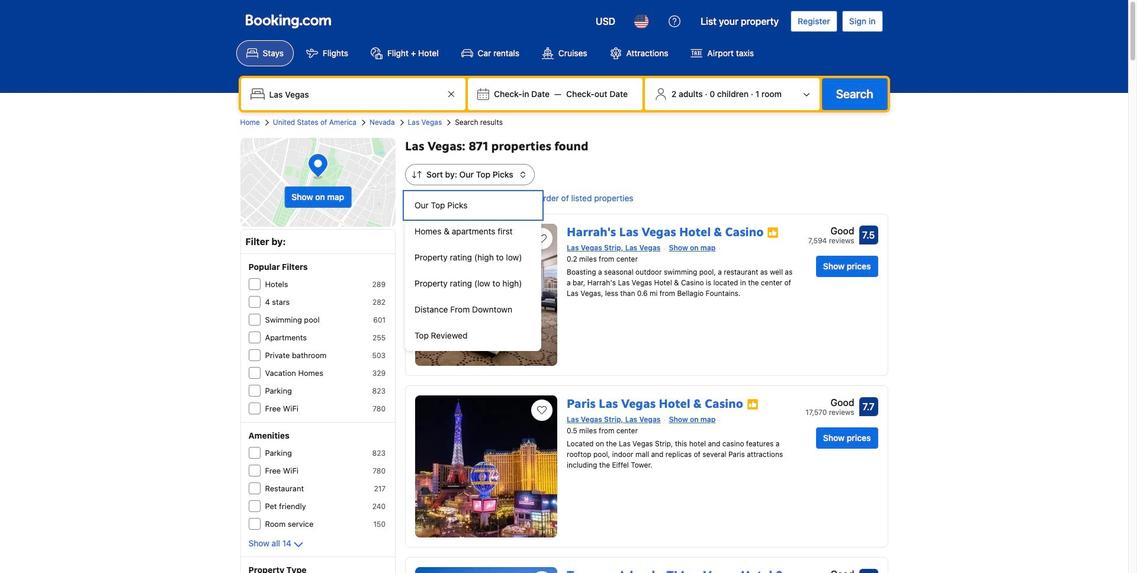 Task type: locate. For each thing, give the bounding box(es) containing it.
this property is part of our preferred partner program. it's committed to providing excellent service and good value. it'll pay us a higher commission if you make a booking. image
[[767, 227, 779, 238], [747, 398, 759, 410]]

1 vertical spatial this property is part of our preferred partner program. it's committed to providing excellent service and good value. it'll pay us a higher commission if you make a booking. image
[[747, 398, 759, 410]]

0 horizontal spatial this property is part of our preferred partner program. it's committed to providing excellent service and good value. it'll pay us a higher commission if you make a booking. image
[[747, 398, 759, 410]]

1 horizontal spatial this property is part of our preferred partner program. it's committed to providing excellent service and good value. it'll pay us a higher commission if you make a booking. image
[[767, 227, 779, 238]]

paris las vegas hotel & casino image
[[415, 396, 557, 538]]

0 horizontal spatial this property is part of our preferred partner program. it's committed to providing excellent service and good value. it'll pay us a higher commission if you make a booking. image
[[747, 398, 759, 410]]

1 horizontal spatial this property is part of our preferred partner program. it's committed to providing excellent service and good value. it'll pay us a higher commission if you make a booking. image
[[767, 227, 779, 238]]

this property is part of our preferred partner program. it's committed to providing excellent service and good value. it'll pay us a higher commission if you make a booking. image
[[767, 227, 779, 238], [747, 398, 759, 410]]

1 vertical spatial this property is part of our preferred partner program. it's committed to providing excellent service and good value. it'll pay us a higher commission if you make a booking. image
[[747, 398, 759, 410]]



Task type: vqa. For each thing, say whether or not it's contained in the screenshot.
Harrah'S Las Vegas Hotel & Casino "image"
yes



Task type: describe. For each thing, give the bounding box(es) containing it.
search results updated. las vegas: 871 properties found. element
[[405, 138, 888, 155]]

harrah's las vegas hotel & casino image
[[415, 224, 557, 366]]

booking.com image
[[245, 14, 331, 28]]

0 vertical spatial this property is part of our preferred partner program. it's committed to providing excellent service and good value. it'll pay us a higher commission if you make a booking. image
[[767, 227, 779, 238]]

0 vertical spatial this property is part of our preferred partner program. it's committed to providing excellent service and good value. it'll pay us a higher commission if you make a booking. image
[[767, 227, 779, 238]]

Where are you going? field
[[264, 83, 444, 105]]



